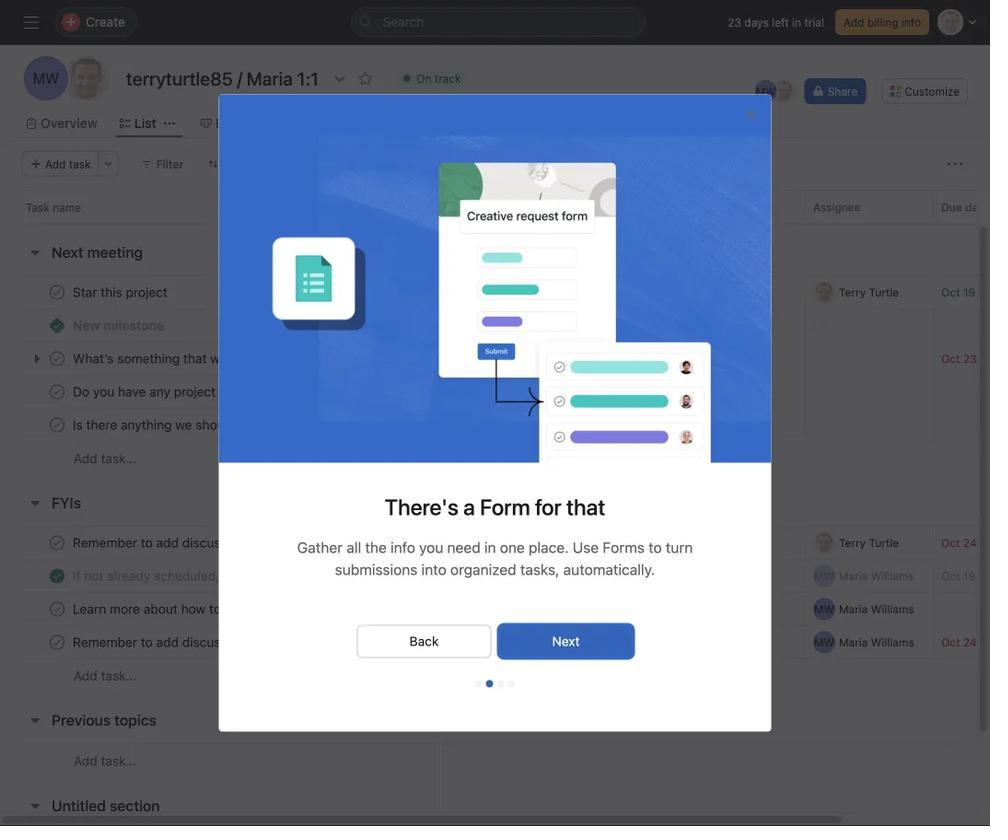 Task type: locate. For each thing, give the bounding box(es) containing it.
1 completed image from the top
[[46, 281, 68, 303]]

2 task… from the top
[[101, 668, 136, 683]]

2 vertical spatial task…
[[101, 753, 136, 769]]

share button
[[805, 78, 866, 104]]

maria inside 'creator for do you have any project updates?' cell
[[583, 385, 612, 398]]

1 vertical spatial next
[[552, 634, 580, 649]]

completed checkbox for learn more about how to run effective 1:1s text field
[[46, 598, 68, 620]]

1 vertical spatial task…
[[101, 668, 136, 683]]

completed checkbox for remember to add discussion topics for the next meeting text box associated with tt
[[46, 532, 68, 554]]

2 remember to add discussion topics for the next meeting cell from the top
[[0, 625, 440, 659]]

0 vertical spatial turtle
[[869, 286, 899, 299]]

0 vertical spatial remember to add discussion topics for the next meeting text field
[[69, 534, 373, 552]]

t
[[988, 286, 990, 299]]

remember to add discussion topics for the next meeting cell up if not already scheduled, set up a recurring 1:1 meeting in your calendar text box
[[0, 526, 440, 560]]

3 completed image from the top
[[46, 565, 68, 587]]

0 vertical spatial next
[[52, 244, 83, 261]]

untitled section
[[52, 797, 160, 815]]

topic type field for remember to add discussion topics for the next meeting cell
[[439, 526, 550, 560], [439, 625, 550, 659]]

24 left repeats icon
[[963, 536, 977, 549]]

add task… button inside header fyis tree grid
[[74, 666, 136, 686]]

add task… down previous topics on the left of the page
[[74, 753, 136, 769]]

oct 24 for maria williams
[[941, 636, 977, 649]]

0 vertical spatial 24
[[963, 536, 977, 549]]

1 vertical spatial completed checkbox
[[46, 598, 68, 620]]

created for created by
[[557, 201, 599, 214]]

1 vertical spatial turtle
[[869, 536, 899, 549]]

add task… button
[[74, 448, 136, 469], [74, 666, 136, 686], [74, 751, 136, 771]]

mw inside the creator for is there anything we should be doing differently? cell
[[558, 419, 578, 431]]

terry for fyis
[[839, 536, 866, 549]]

use
[[573, 539, 599, 556]]

dashboard link
[[548, 113, 629, 134]]

info
[[901, 16, 921, 29], [391, 539, 415, 556]]

terry
[[839, 286, 866, 299], [839, 536, 866, 549]]

on
[[730, 201, 743, 214]]

Completed checkbox
[[46, 381, 68, 403], [46, 598, 68, 620]]

add task… button up fyis
[[74, 448, 136, 469]]

list link
[[120, 113, 156, 134]]

oct 19 right 'creator for new milestone' cell
[[685, 319, 719, 332]]

1 horizontal spatial in
[[792, 16, 801, 29]]

completed checkbox inside the do you have any project updates? cell
[[46, 381, 68, 403]]

tasks, automatically.
[[520, 561, 655, 578]]

add task… inside header next meeting tree grid
[[74, 451, 136, 466]]

williams inside 'creator for new milestone' cell
[[615, 319, 658, 332]]

1 vertical spatial collapse task list for this section image
[[28, 495, 42, 510]]

maria for creator for remember to add discussion topics for the next meeting cell for tt
[[583, 536, 612, 549]]

oct 19 down created on
[[685, 286, 719, 299]]

oct 19 right 'creator for do you have any project updates?' cell
[[685, 385, 719, 398]]

completed image down fyis
[[46, 532, 68, 554]]

oct 24 left repeats image
[[941, 636, 977, 649]]

2 turtle from the top
[[869, 536, 899, 549]]

maria inside the creator for is there anything we should be doing differently? cell
[[583, 419, 612, 431]]

add up fyis
[[74, 451, 97, 466]]

completed checkbox inside learn more about how to run effective 1:1s cell
[[46, 598, 68, 620]]

turtle
[[869, 286, 899, 299], [869, 536, 899, 549]]

task… up previous topics button
[[101, 668, 136, 683]]

1 remember to add discussion topics for the next meeting text field from the top
[[69, 534, 373, 552]]

collapse task list for this section image left "previous"
[[28, 713, 42, 728]]

maria inside creator for star this project cell
[[583, 286, 612, 299]]

row containing task name
[[0, 190, 990, 224]]

close this dialog image
[[744, 107, 758, 122]]

created
[[557, 201, 599, 214], [685, 201, 727, 214]]

19 for remember to add discussion topics for the next meeting text box associated with tt
[[707, 536, 719, 549]]

maria williams inside the creator for is there anything we should be doing differently? cell
[[583, 419, 658, 431]]

1 vertical spatial info
[[391, 539, 415, 556]]

1 24 from the top
[[963, 536, 977, 549]]

mw inside creator for if not already scheduled, set up a recurring 1:1 meeting in your calendar cell
[[558, 570, 578, 582]]

– left t
[[978, 286, 985, 299]]

3 completed checkbox from the top
[[46, 532, 68, 554]]

topic type field for remember to add discussion topics for the next meeting cell down the topic type field for if not already scheduled, set up a recurring 1:1 meeting in your calendar cell
[[439, 625, 550, 659]]

williams inside creator for star this project cell
[[615, 286, 658, 299]]

None text field
[[122, 62, 323, 95]]

topic
[[448, 201, 476, 214]]

Completed checkbox
[[46, 281, 68, 303], [46, 414, 68, 436], [46, 532, 68, 554], [46, 565, 68, 587], [46, 631, 68, 653]]

24 left repeats image
[[963, 636, 977, 649]]

completed checkbox inside 'if not already scheduled, set up a recurring 1:1 meeting in your calendar' cell
[[46, 565, 68, 587]]

in
[[792, 16, 801, 29], [484, 539, 496, 556]]

creator for remember to add discussion topics for the next meeting cell for mw
[[549, 625, 678, 659]]

add task button
[[22, 151, 99, 177]]

0 vertical spatial add task…
[[74, 451, 136, 466]]

williams inside creator for if not already scheduled, set up a recurring 1:1 meeting in your calendar cell
[[615, 570, 658, 582]]

gather all the info you need in one place. use forms to turn submissions into organized tasks, automatically.
[[297, 539, 693, 578]]

2 topic type field for remember to add discussion topics for the next meeting cell from the top
[[439, 625, 550, 659]]

3 add task… from the top
[[74, 753, 136, 769]]

1 oct 19 from the top
[[685, 286, 719, 299]]

0 horizontal spatial in
[[484, 539, 496, 556]]

1 vertical spatial add task… button
[[74, 666, 136, 686]]

add task… up fyis
[[74, 451, 136, 466]]

1 collapse task list for this section image from the top
[[28, 245, 42, 260]]

info right the
[[391, 539, 415, 556]]

turtle inside header next meeting tree grid
[[869, 286, 899, 299]]

row
[[0, 190, 990, 224], [22, 223, 990, 225], [0, 275, 990, 309], [0, 309, 990, 343], [0, 375, 990, 409], [0, 408, 990, 442], [0, 526, 990, 560], [0, 559, 990, 593], [0, 592, 990, 626], [0, 625, 990, 659]]

2 vertical spatial add task…
[[74, 753, 136, 769]]

2 creator for remember to add discussion topics for the next meeting cell from the top
[[549, 625, 678, 659]]

add task… button up previous topics button
[[74, 666, 136, 686]]

task…
[[101, 451, 136, 466], [101, 668, 136, 683], [101, 753, 136, 769]]

0 vertical spatial completed image
[[46, 381, 68, 403]]

1 turtle from the top
[[869, 286, 899, 299]]

collapse task list for this section image for fyis
[[28, 495, 42, 510]]

into
[[421, 561, 446, 578]]

New milestone text field
[[69, 316, 170, 335]]

Is there anything we should be doing differently? text field
[[69, 416, 367, 434]]

terry turtle for next meeting
[[839, 286, 899, 299]]

creator for remember to add discussion topics for the next meeting cell
[[549, 526, 678, 560], [549, 625, 678, 659]]

mw
[[33, 70, 59, 87], [756, 85, 776, 98], [558, 286, 578, 299], [558, 319, 578, 332], [558, 385, 578, 398], [558, 419, 578, 431], [558, 536, 578, 549], [558, 570, 578, 582], [814, 570, 834, 582], [814, 603, 834, 616], [558, 636, 578, 649], [814, 636, 834, 649]]

topic type
[[448, 201, 504, 214]]

add task… for third add task… button from the top of the page
[[74, 753, 136, 769]]

remember to add discussion topics for the next meeting cell
[[0, 526, 440, 560], [0, 625, 440, 659]]

mw inside 'creator for new milestone' cell
[[558, 319, 578, 332]]

mw inside creator for star this project cell
[[558, 286, 578, 299]]

search button
[[351, 7, 646, 37]]

2 terry turtle from the top
[[839, 536, 899, 549]]

add down "previous"
[[74, 753, 97, 769]]

1 horizontal spatial next
[[552, 634, 580, 649]]

oct 24
[[941, 536, 977, 549], [941, 636, 977, 649]]

a
[[463, 494, 475, 520]]

completed image inside star this project 'cell'
[[46, 281, 68, 303]]

2 add task… button from the top
[[74, 666, 136, 686]]

board link
[[201, 113, 251, 134]]

Learn more about how to run effective 1:1s text field
[[69, 600, 330, 618]]

created by
[[557, 201, 614, 214]]

add task…
[[74, 451, 136, 466], [74, 668, 136, 683], [74, 753, 136, 769]]

1 completed image from the top
[[46, 381, 68, 403]]

next down creator for learn more about how to run effective 1:1s cell
[[552, 634, 580, 649]]

maria williams inside creator for star this project cell
[[583, 286, 658, 299]]

add task… up previous topics button
[[74, 668, 136, 683]]

add billing info
[[844, 16, 921, 29]]

oct
[[685, 286, 704, 299], [941, 286, 960, 299], [685, 319, 704, 332], [685, 385, 704, 398], [685, 419, 704, 431], [685, 536, 704, 549], [941, 536, 960, 549], [941, 570, 960, 582], [941, 636, 960, 649]]

collapse task list for this section image down the task
[[28, 245, 42, 260]]

4 completed checkbox from the top
[[46, 565, 68, 587]]

next meeting button
[[52, 236, 143, 269]]

2 oct 19 from the top
[[685, 319, 719, 332]]

workflow
[[468, 116, 525, 131]]

remember to add discussion topics for the next meeting cell down learn more about how to run effective 1:1s text field
[[0, 625, 440, 659]]

3 completed image from the top
[[46, 631, 68, 653]]

completed checkbox for mw's remember to add discussion topics for the next meeting text box
[[46, 631, 68, 653]]

completed image down completed milestone image
[[46, 381, 68, 403]]

add task… button down previous topics on the left of the page
[[74, 751, 136, 771]]

in right left
[[792, 16, 801, 29]]

1 vertical spatial add task…
[[74, 668, 136, 683]]

completed checkbox inside is there anything we should be doing differently? cell
[[46, 414, 68, 436]]

organized
[[450, 561, 516, 578]]

1 oct 24 from the top
[[941, 536, 977, 549]]

2 vertical spatial add task… button
[[74, 751, 136, 771]]

terry turtle
[[839, 286, 899, 299], [839, 536, 899, 549]]

untitled section button
[[52, 789, 160, 822]]

1 add task… from the top
[[74, 451, 136, 466]]

2 vertical spatial add task… row
[[0, 743, 990, 778]]

creator for remember to add discussion topics for the next meeting cell down creator for if not already scheduled, set up a recurring 1:1 meeting in your calendar cell
[[549, 625, 678, 659]]

0 vertical spatial task…
[[101, 451, 136, 466]]

next down name
[[52, 244, 83, 261]]

1 completed checkbox from the top
[[46, 381, 68, 403]]

1 topic type field for remember to add discussion topics for the next meeting cell from the top
[[439, 526, 550, 560]]

search
[[383, 14, 424, 29]]

is there anything we should be doing differently? cell
[[0, 408, 440, 442]]

1 horizontal spatial info
[[901, 16, 921, 29]]

mw inside 'creator for do you have any project updates?' cell
[[558, 385, 578, 398]]

add task… row
[[0, 441, 990, 475], [0, 658, 990, 693], [0, 743, 990, 778]]

maria williams inside 'creator for new milestone' cell
[[583, 319, 658, 332]]

1 vertical spatial creator for remember to add discussion topics for the next meeting cell
[[549, 625, 678, 659]]

1 completed checkbox from the top
[[46, 281, 68, 303]]

1 vertical spatial terry turtle
[[839, 536, 899, 549]]

2 completed checkbox from the top
[[46, 598, 68, 620]]

williams for new milestone text box
[[615, 319, 658, 332]]

overview
[[41, 116, 97, 131]]

19 for new milestone text box
[[707, 319, 719, 332]]

williams for the do you have any project updates? text box
[[615, 385, 658, 398]]

2 completed image from the top
[[46, 414, 68, 436]]

1 vertical spatial remember to add discussion topics for the next meeting text field
[[69, 633, 373, 652]]

0 vertical spatial add task… row
[[0, 441, 990, 475]]

completed image inside is there anything we should be doing differently? cell
[[46, 414, 68, 436]]

williams inside 'creator for do you have any project updates?' cell
[[615, 385, 658, 398]]

0 vertical spatial info
[[901, 16, 921, 29]]

topic type field for is there anything we should be doing differently? cell
[[439, 408, 550, 442]]

topic type field for remember to add discussion topics for the next meeting cell up organized
[[439, 526, 550, 560]]

repeats image
[[980, 536, 990, 550]]

completed checkbox for is there anything we should be doing differently? 'text field'
[[46, 414, 68, 436]]

oct 24 for terry turtle
[[941, 536, 977, 549]]

back button
[[357, 625, 491, 658]]

3 add task… button from the top
[[74, 751, 136, 771]]

completed image
[[46, 281, 68, 303], [46, 414, 68, 436], [46, 565, 68, 587], [46, 598, 68, 620]]

terry inside header fyis tree grid
[[839, 536, 866, 549]]

new milestone cell
[[0, 309, 440, 343]]

task name
[[26, 201, 81, 214]]

1 horizontal spatial created
[[685, 201, 727, 214]]

topic type field for new milestone cell
[[439, 309, 550, 343]]

due date
[[941, 201, 988, 214]]

–
[[978, 286, 985, 299], [978, 570, 985, 582]]

0 vertical spatial creator for remember to add discussion topics for the next meeting cell
[[549, 526, 678, 560]]

completed checkbox inside star this project 'cell'
[[46, 281, 68, 303]]

add inside header next meeting tree grid
[[74, 451, 97, 466]]

header fyis tree grid
[[0, 526, 990, 693]]

– left 2 at the right of the page
[[978, 570, 985, 582]]

billing
[[867, 16, 898, 29]]

next for next meeting
[[52, 244, 83, 261]]

Completed milestone checkbox
[[50, 318, 64, 333]]

5 oct 19 from the top
[[685, 536, 719, 549]]

1 vertical spatial terry
[[839, 536, 866, 549]]

completed image inside the do you have any project updates? cell
[[46, 381, 68, 403]]

oct right to at the bottom right of page
[[685, 536, 704, 549]]

remember to add discussion topics for the next meeting text field down learn more about how to run effective 1:1s cell
[[69, 633, 373, 652]]

19
[[707, 286, 719, 299], [963, 286, 975, 299], [707, 319, 719, 332], [707, 385, 719, 398], [707, 419, 719, 431], [707, 536, 719, 549], [963, 570, 975, 582]]

next inside next button
[[552, 634, 580, 649]]

next inside 'next meeting' button
[[52, 244, 83, 261]]

terry for next meeting
[[839, 286, 866, 299]]

1 – from the top
[[978, 286, 985, 299]]

4 completed image from the top
[[46, 598, 68, 620]]

created left on
[[685, 201, 727, 214]]

1 vertical spatial topic type field for remember to add discussion topics for the next meeting cell
[[439, 625, 550, 659]]

maria inside 'creator for new milestone' cell
[[583, 319, 612, 332]]

– inside header fyis tree grid
[[978, 570, 985, 582]]

topics
[[114, 711, 156, 729]]

1 creator for remember to add discussion topics for the next meeting cell from the top
[[549, 526, 678, 560]]

next
[[52, 244, 83, 261], [552, 634, 580, 649]]

0 vertical spatial terry
[[839, 286, 866, 299]]

2 add task… from the top
[[74, 668, 136, 683]]

1 terry from the top
[[839, 286, 866, 299]]

2 – from the top
[[978, 570, 985, 582]]

williams for remember to add discussion topics for the next meeting text box associated with tt
[[615, 536, 658, 549]]

to
[[648, 539, 662, 556]]

task… down the do you have any project updates? text box
[[101, 451, 136, 466]]

Remember to add discussion topics for the next meeting text field
[[69, 534, 373, 552], [69, 633, 373, 652]]

1 vertical spatial oct 24
[[941, 636, 977, 649]]

topic type field for remember to add discussion topics for the next meeting cell for mw
[[439, 625, 550, 659]]

untitled
[[52, 797, 106, 815]]

0 vertical spatial topic type field for remember to add discussion topics for the next meeting cell
[[439, 526, 550, 560]]

add task… inside header fyis tree grid
[[74, 668, 136, 683]]

add for third add task… button from the top of the page
[[74, 753, 97, 769]]

0 horizontal spatial created
[[557, 201, 599, 214]]

2 vertical spatial collapse task list for this section image
[[28, 713, 42, 728]]

creator for do you have any project updates? cell
[[549, 375, 678, 409]]

2 completed checkbox from the top
[[46, 414, 68, 436]]

info right billing
[[901, 16, 921, 29]]

maria for creator for remember to add discussion topics for the next meeting cell corresponding to mw
[[583, 636, 612, 649]]

maria inside creator for if not already scheduled, set up a recurring 1:1 meeting in your calendar cell
[[583, 570, 612, 582]]

– inside header next meeting tree grid
[[978, 286, 985, 299]]

1 task… from the top
[[101, 451, 136, 466]]

creator for if not already scheduled, set up a recurring 1:1 meeting in your calendar cell
[[549, 559, 678, 593]]

1 terry turtle from the top
[[839, 286, 899, 299]]

1 vertical spatial add task… row
[[0, 658, 990, 693]]

3 oct 19 from the top
[[685, 385, 719, 398]]

oct 19 inside header fyis tree grid
[[685, 536, 719, 549]]

next meeting
[[52, 244, 143, 261]]

add left task
[[45, 157, 66, 170]]

forms
[[603, 539, 645, 556]]

2 vertical spatial completed image
[[46, 631, 68, 653]]

share
[[828, 85, 858, 98]]

3 collapse task list for this section image from the top
[[28, 713, 42, 728]]

you
[[419, 539, 443, 556]]

terry turtle inside header next meeting tree grid
[[839, 286, 899, 299]]

by
[[602, 201, 614, 214]]

task… down previous topics button
[[101, 753, 136, 769]]

5 completed checkbox from the top
[[46, 631, 68, 653]]

0 vertical spatial remember to add discussion topics for the next meeting cell
[[0, 526, 440, 560]]

repeats image
[[980, 635, 990, 650]]

tt inside header fyis tree grid
[[817, 536, 831, 549]]

creator for remember to add discussion topics for the next meeting cell for tt
[[549, 526, 678, 560]]

2 terry from the top
[[839, 536, 866, 549]]

info inside button
[[901, 16, 921, 29]]

1 vertical spatial remember to add discussion topics for the next meeting cell
[[0, 625, 440, 659]]

1 add task… button from the top
[[74, 448, 136, 469]]

1 vertical spatial in
[[484, 539, 496, 556]]

created left the by
[[557, 201, 599, 214]]

0 vertical spatial –
[[978, 286, 985, 299]]

2 remember to add discussion topics for the next meeting text field from the top
[[69, 633, 373, 652]]

terry inside header next meeting tree grid
[[839, 286, 866, 299]]

2 24 from the top
[[963, 636, 977, 649]]

completed milestone image
[[50, 318, 64, 333]]

oct 24 left repeats icon
[[941, 536, 977, 549]]

completed image inside 'if not already scheduled, set up a recurring 1:1 meeting in your calendar' cell
[[46, 565, 68, 587]]

maria williams inside creator for if not already scheduled, set up a recurring 1:1 meeting in your calendar cell
[[583, 570, 658, 582]]

add
[[844, 16, 864, 29], [45, 157, 66, 170], [74, 451, 97, 466], [74, 668, 97, 683], [74, 753, 97, 769]]

maria williams
[[583, 286, 658, 299], [583, 319, 658, 332], [583, 385, 658, 398], [583, 419, 658, 431], [583, 536, 658, 549], [583, 570, 658, 582], [839, 570, 914, 582], [839, 603, 914, 616], [583, 636, 658, 649], [839, 636, 914, 649]]

0 horizontal spatial info
[[391, 539, 415, 556]]

1 add task… row from the top
[[0, 441, 990, 475]]

completed image for if not already scheduled, set up a recurring 1:1 meeting in your calendar text box
[[46, 565, 68, 587]]

collapse task list for this section image left fyis
[[28, 495, 42, 510]]

remember to add discussion topics for the next meeting text field for mw
[[69, 633, 373, 652]]

add left billing
[[844, 16, 864, 29]]

2 created from the left
[[685, 201, 727, 214]]

task… inside header next meeting tree grid
[[101, 451, 136, 466]]

williams inside the creator for is there anything we should be doing differently? cell
[[615, 419, 658, 431]]

collapse task list for this section image
[[28, 245, 42, 260], [28, 495, 42, 510], [28, 713, 42, 728]]

1 vertical spatial 24
[[963, 636, 977, 649]]

0 vertical spatial completed checkbox
[[46, 381, 68, 403]]

oct 19 right the creator for is there anything we should be doing differently? cell
[[685, 419, 719, 431]]

1 vertical spatial –
[[978, 570, 985, 582]]

0 horizontal spatial next
[[52, 244, 83, 261]]

one
[[500, 539, 525, 556]]

– for t
[[978, 286, 985, 299]]

williams
[[615, 286, 658, 299], [615, 319, 658, 332], [615, 385, 658, 398], [615, 419, 658, 431], [615, 536, 658, 549], [615, 570, 658, 582], [871, 570, 914, 582], [871, 603, 914, 616], [615, 636, 658, 649], [871, 636, 914, 649]]

completed image up "previous"
[[46, 631, 68, 653]]

created for created on
[[685, 201, 727, 214]]

creator for remember to add discussion topics for the next meeting cell up tasks, automatically. at the bottom right
[[549, 526, 678, 560]]

2 collapse task list for this section image from the top
[[28, 495, 42, 510]]

info inside gather all the info you need in one place. use forms to turn submissions into organized tasks, automatically.
[[391, 539, 415, 556]]

turtle inside header fyis tree grid
[[869, 536, 899, 549]]

collapse task list for this section image for next meeting
[[28, 245, 42, 260]]

task
[[69, 157, 91, 170]]

oct left 2 at the right of the page
[[941, 570, 960, 582]]

name
[[53, 201, 81, 214]]

1 vertical spatial completed image
[[46, 532, 68, 554]]

add inside header fyis tree grid
[[74, 668, 97, 683]]

collapse task list for this section image for previous topics
[[28, 713, 42, 728]]

24
[[963, 536, 977, 549], [963, 636, 977, 649]]

0 vertical spatial terry turtle
[[839, 286, 899, 299]]

maria
[[583, 286, 612, 299], [583, 319, 612, 332], [583, 385, 612, 398], [583, 419, 612, 431], [583, 536, 612, 549], [583, 570, 612, 582], [839, 570, 868, 582], [839, 603, 868, 616], [583, 636, 612, 649], [839, 636, 868, 649]]

4 oct 19 from the top
[[685, 419, 719, 431]]

williams for mw's remember to add discussion topics for the next meeting text box
[[615, 636, 658, 649]]

oct 19 right to at the bottom right of page
[[685, 536, 719, 549]]

0 vertical spatial add task… button
[[74, 448, 136, 469]]

maria williams inside 'creator for do you have any project updates?' cell
[[583, 385, 658, 398]]

0 vertical spatial in
[[792, 16, 801, 29]]

remember to add discussion topics for the next meeting text field up if not already scheduled, set up a recurring 1:1 meeting in your calendar text box
[[69, 534, 373, 552]]

for that
[[535, 494, 605, 520]]

2 oct 24 from the top
[[941, 636, 977, 649]]

1 created from the left
[[557, 201, 599, 214]]

0 vertical spatial collapse task list for this section image
[[28, 245, 42, 260]]

the
[[365, 539, 387, 556]]

previous topics button
[[52, 704, 156, 737]]

completed image
[[46, 381, 68, 403], [46, 532, 68, 554], [46, 631, 68, 653]]

add billing info button
[[835, 9, 929, 35]]

in left "one"
[[484, 539, 496, 556]]

0 vertical spatial oct 24
[[941, 536, 977, 549]]

terry turtle inside header fyis tree grid
[[839, 536, 899, 549]]

tt
[[78, 70, 96, 87], [777, 85, 791, 98], [817, 286, 831, 299], [817, 536, 831, 549]]

completed image inside learn more about how to run effective 1:1s cell
[[46, 598, 68, 620]]

3 add task… row from the top
[[0, 743, 990, 778]]

task… inside header fyis tree grid
[[101, 668, 136, 683]]

1 remember to add discussion topics for the next meeting cell from the top
[[0, 526, 440, 560]]

maria for 'creator for do you have any project updates?' cell
[[583, 385, 612, 398]]

add up "previous"
[[74, 668, 97, 683]]



Task type: describe. For each thing, give the bounding box(es) containing it.
topic type field for do you have any project updates? cell
[[439, 375, 550, 409]]

completed image for the star this project text field
[[46, 281, 68, 303]]

maria williams for 'creator for do you have any project updates?' cell
[[583, 385, 658, 398]]

terry turtle for fyis
[[839, 536, 899, 549]]

williams for if not already scheduled, set up a recurring 1:1 meeting in your calendar text box
[[615, 570, 658, 582]]

add for add task… button inside header fyis tree grid
[[74, 668, 97, 683]]

maria for the creator for is there anything we should be doing differently? cell
[[583, 419, 612, 431]]

do you have any project updates? cell
[[0, 375, 440, 409]]

turn
[[666, 539, 693, 556]]

23 days left in trial
[[728, 16, 824, 29]]

submissions
[[335, 561, 418, 578]]

overview link
[[26, 113, 97, 134]]

next for next
[[552, 634, 580, 649]]

list
[[134, 116, 156, 131]]

learn more about how to run effective 1:1s cell
[[0, 592, 440, 626]]

add task
[[45, 157, 91, 170]]

oct left repeats icon
[[941, 536, 960, 549]]

maria williams for creator for if not already scheduled, set up a recurring 1:1 meeting in your calendar cell
[[583, 570, 658, 582]]

task
[[26, 201, 50, 214]]

completed checkbox for the do you have any project updates? text box
[[46, 381, 68, 403]]

Star this project text field
[[69, 283, 173, 302]]

maria williams for creator for star this project cell
[[583, 286, 658, 299]]

back
[[409, 634, 439, 649]]

completed image for learn more about how to run effective 1:1s text field
[[46, 598, 68, 620]]

24 for maria williams
[[963, 636, 977, 649]]

completed checkbox for if not already scheduled, set up a recurring 1:1 meeting in your calendar text box
[[46, 565, 68, 587]]

assignee
[[813, 201, 861, 214]]

remember to add discussion topics for the next meeting cell for tt
[[0, 526, 440, 560]]

maria williams for creator for remember to add discussion topics for the next meeting cell corresponding to mw
[[583, 636, 658, 649]]

23
[[728, 16, 741, 29]]

workflow link
[[454, 113, 525, 134]]

left
[[772, 16, 789, 29]]

collapse task list for this section image
[[28, 798, 42, 813]]

oct 19 for 'creator for new milestone' cell
[[685, 319, 719, 332]]

19 for the star this project text field
[[707, 286, 719, 299]]

need
[[447, 539, 481, 556]]

search list box
[[351, 7, 646, 37]]

add to starred image
[[358, 71, 373, 86]]

2
[[988, 570, 990, 582]]

calendar
[[377, 116, 431, 131]]

date
[[965, 201, 988, 214]]

remember to add discussion topics for the next meeting cell for mw
[[0, 625, 440, 659]]

oct left repeats image
[[941, 636, 960, 649]]

due
[[941, 201, 962, 214]]

topic type field for remember to add discussion topics for the next meeting cell for tt
[[439, 526, 550, 560]]

topic type field for star this project cell
[[439, 275, 550, 309]]

19 for the do you have any project updates? text box
[[707, 385, 719, 398]]

trial
[[804, 16, 824, 29]]

maria for creator for if not already scheduled, set up a recurring 1:1 meeting in your calendar cell
[[583, 570, 612, 582]]

star this project cell
[[0, 275, 440, 309]]

oct right 'creator for new milestone' cell
[[685, 319, 704, 332]]

created on
[[685, 201, 743, 214]]

completed image for fyis
[[46, 631, 68, 653]]

add for add task… button inside header next meeting tree grid
[[74, 451, 97, 466]]

days
[[744, 16, 769, 29]]

turtle for fyis
[[869, 536, 899, 549]]

place.
[[529, 539, 569, 556]]

completed image for next meeting
[[46, 381, 68, 403]]

maria williams for creator for remember to add discussion topics for the next meeting cell for tt
[[583, 536, 658, 549]]

oct left t
[[941, 286, 960, 299]]

turtle for next meeting
[[869, 286, 899, 299]]

in inside gather all the info you need in one place. use forms to turn submissions into organized tasks, automatically.
[[484, 539, 496, 556]]

oct 19 – 2
[[941, 570, 990, 582]]

3 task… from the top
[[101, 753, 136, 769]]

oct right creator for star this project cell
[[685, 286, 704, 299]]

oct 19 for the creator for is there anything we should be doing differently? cell
[[685, 419, 719, 431]]

type
[[479, 201, 504, 214]]

add task… button inside header next meeting tree grid
[[74, 448, 136, 469]]

previous
[[52, 711, 111, 729]]

oct right 'creator for do you have any project updates?' cell
[[685, 385, 704, 398]]

topic type field for learn more about how to run effective 1:1s cell
[[439, 592, 550, 626]]

topic type field for if not already scheduled, set up a recurring 1:1 meeting in your calendar cell
[[439, 559, 550, 593]]

2 completed image from the top
[[46, 532, 68, 554]]

completed image for is there anything we should be doing differently? 'text field'
[[46, 414, 68, 436]]

completed checkbox for the star this project text field
[[46, 281, 68, 303]]

there's
[[385, 494, 458, 520]]

board
[[215, 116, 251, 131]]

oct 19 for creator for star this project cell
[[685, 286, 719, 299]]

maria williams for 'creator for new milestone' cell
[[583, 319, 658, 332]]

next button
[[499, 625, 633, 658]]

fyis button
[[52, 486, 81, 519]]

oct 19 – t
[[941, 286, 990, 299]]

williams for is there anything we should be doing differently? 'text field'
[[615, 419, 658, 431]]

previous topics
[[52, 711, 156, 729]]

creator for learn more about how to run effective 1:1s cell
[[549, 592, 678, 626]]

2 add task… row from the top
[[0, 658, 990, 693]]

if not already scheduled, set up a recurring 1:1 meeting in your calendar cell
[[0, 559, 440, 593]]

all
[[346, 539, 361, 556]]

dashboard
[[562, 116, 629, 131]]

section
[[110, 797, 160, 815]]

creator for star this project cell
[[549, 275, 678, 309]]

form
[[480, 494, 530, 520]]

williams for the star this project text field
[[615, 286, 658, 299]]

maria williams for the creator for is there anything we should be doing differently? cell
[[583, 419, 658, 431]]

tt inside header next meeting tree grid
[[817, 286, 831, 299]]

fyis
[[52, 494, 81, 512]]

oct right the creator for is there anything we should be doing differently? cell
[[685, 419, 704, 431]]

header next meeting tree grid
[[0, 275, 990, 475]]

gather
[[297, 539, 343, 556]]

add task… for add task… button inside header next meeting tree grid
[[74, 451, 136, 466]]

maria for 'creator for new milestone' cell
[[583, 319, 612, 332]]

19 for is there anything we should be doing differently? 'text field'
[[707, 419, 719, 431]]

creator for is there anything we should be doing differently? cell
[[549, 408, 678, 442]]

Do you have any project updates? text field
[[69, 383, 279, 401]]

remember to add discussion topics for the next meeting text field for tt
[[69, 534, 373, 552]]

there's a form for that
[[385, 494, 605, 520]]

If not already scheduled, set up a recurring 1:1 meeting in your calendar text field
[[69, 567, 373, 585]]

calendar link
[[362, 113, 431, 134]]

24 for terry turtle
[[963, 536, 977, 549]]

maria for creator for star this project cell
[[583, 286, 612, 299]]

meeting
[[87, 244, 143, 261]]

creator for new milestone cell
[[549, 309, 678, 343]]

add task… for add task… button inside header fyis tree grid
[[74, 668, 136, 683]]

oct 19 for 'creator for do you have any project updates?' cell
[[685, 385, 719, 398]]

– for 2
[[978, 570, 985, 582]]



Task type: vqa. For each thing, say whether or not it's contained in the screenshot.
the
yes



